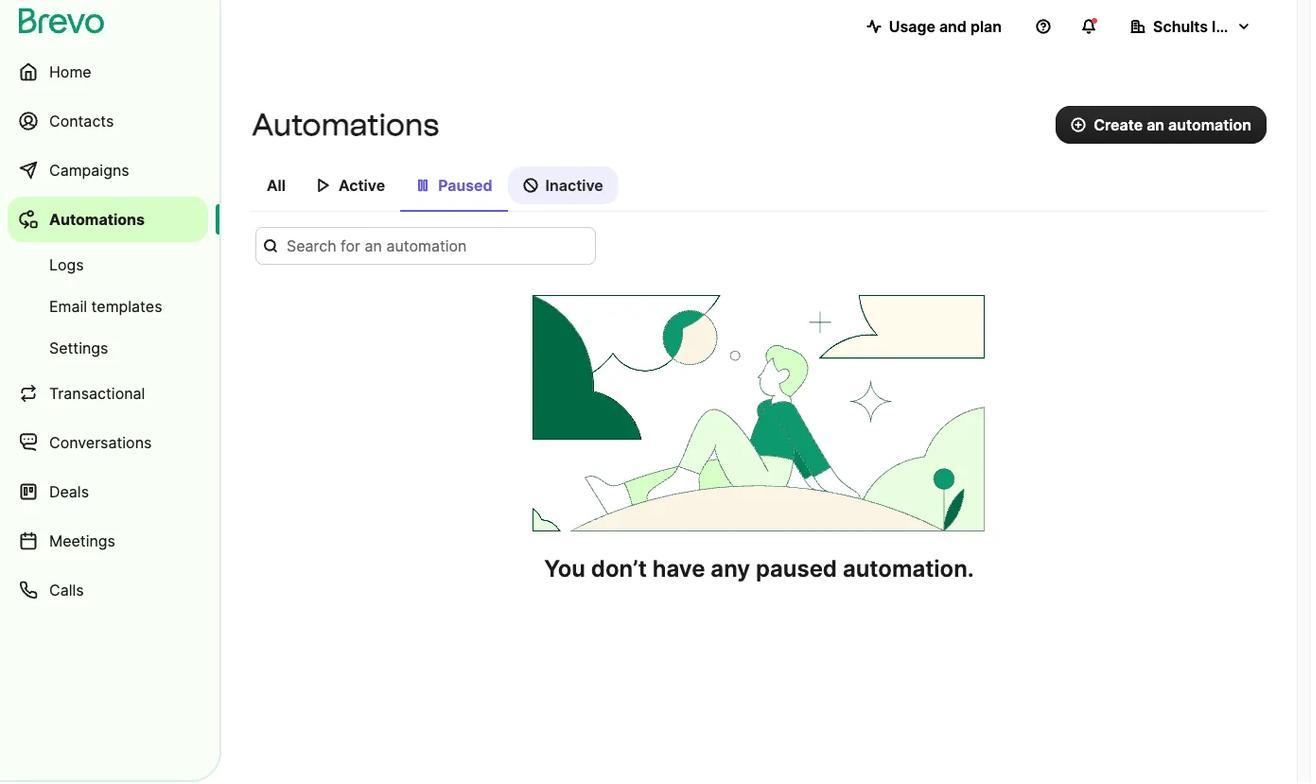 Task type: locate. For each thing, give the bounding box(es) containing it.
automations link
[[8, 197, 208, 242]]

1 vertical spatial automations
[[49, 210, 145, 229]]

settings
[[49, 339, 108, 358]]

dxrbf image inside inactive link
[[523, 178, 538, 193]]

conversations
[[49, 433, 152, 452]]

dxrbf image left the paused
[[415, 178, 431, 193]]

contacts link
[[8, 98, 208, 144]]

and
[[939, 17, 967, 36]]

an
[[1147, 115, 1165, 134]]

schults inc
[[1153, 17, 1234, 36]]

conversations link
[[8, 420, 208, 465]]

plan
[[970, 17, 1002, 36]]

meetings link
[[8, 518, 208, 564]]

usage and plan
[[889, 17, 1002, 36]]

contacts
[[49, 112, 114, 131]]

home link
[[8, 49, 208, 95]]

logs link
[[8, 246, 208, 284]]

automations up active
[[252, 107, 439, 143]]

automations
[[252, 107, 439, 143], [49, 210, 145, 229]]

tab list containing all
[[252, 166, 1267, 212]]

paused
[[438, 176, 492, 195]]

dxrbf image inside paused link
[[415, 178, 431, 193]]

dxrbf image
[[415, 178, 431, 193], [523, 178, 538, 193]]

dxrbf image for inactive
[[523, 178, 538, 193]]

schults inc button
[[1115, 8, 1267, 45]]

0 vertical spatial automations
[[252, 107, 439, 143]]

email
[[49, 297, 87, 316]]

all
[[267, 176, 286, 195]]

calls link
[[8, 568, 208, 613]]

1 horizontal spatial dxrbf image
[[523, 178, 538, 193]]

logs
[[49, 255, 84, 274]]

usage and plan button
[[851, 8, 1017, 45]]

usage
[[889, 17, 935, 36]]

0 horizontal spatial dxrbf image
[[415, 178, 431, 193]]

dxrbf image left inactive
[[523, 178, 538, 193]]

active
[[339, 176, 385, 195]]

all link
[[252, 166, 301, 210]]

you don't have any paused automation. tab panel
[[252, 227, 1267, 585]]

automation
[[1168, 115, 1251, 134]]

2 dxrbf image from the left
[[523, 178, 538, 193]]

inactive link
[[508, 166, 618, 210]]

calls
[[49, 581, 84, 600]]

inactive
[[545, 176, 603, 195]]

email templates link
[[8, 288, 208, 325]]

templates
[[91, 297, 162, 316]]

transactional
[[49, 384, 145, 403]]

1 dxrbf image from the left
[[415, 178, 431, 193]]

automations up logs link
[[49, 210, 145, 229]]

paused
[[756, 555, 837, 583]]

meetings
[[49, 532, 115, 551]]

workflow-list-search-input search field
[[255, 227, 596, 265]]

tab list
[[252, 166, 1267, 212]]



Task type: vqa. For each thing, say whether or not it's contained in the screenshot.
the left of
no



Task type: describe. For each thing, give the bounding box(es) containing it.
you don't have any paused automation.
[[544, 555, 974, 583]]

transactional link
[[8, 371, 208, 416]]

dxrbf image for paused
[[415, 178, 431, 193]]

any
[[711, 555, 750, 583]]

inc
[[1212, 17, 1234, 36]]

automation.
[[843, 555, 974, 583]]

home
[[49, 62, 91, 81]]

deals link
[[8, 469, 208, 515]]

deals
[[49, 482, 89, 501]]

dxrbf image
[[316, 178, 331, 193]]

active link
[[301, 166, 400, 210]]

create an automation button
[[1056, 106, 1267, 144]]

don't
[[591, 555, 647, 583]]

paused link
[[400, 166, 508, 212]]

campaigns link
[[8, 148, 208, 193]]

campaigns
[[49, 161, 129, 180]]

create
[[1094, 115, 1143, 134]]

schults
[[1153, 17, 1208, 36]]

1 horizontal spatial automations
[[252, 107, 439, 143]]

you
[[544, 555, 585, 583]]

create an automation
[[1094, 115, 1251, 134]]

have
[[652, 555, 705, 583]]

email templates
[[49, 297, 162, 316]]

settings link
[[8, 329, 208, 367]]

0 horizontal spatial automations
[[49, 210, 145, 229]]



